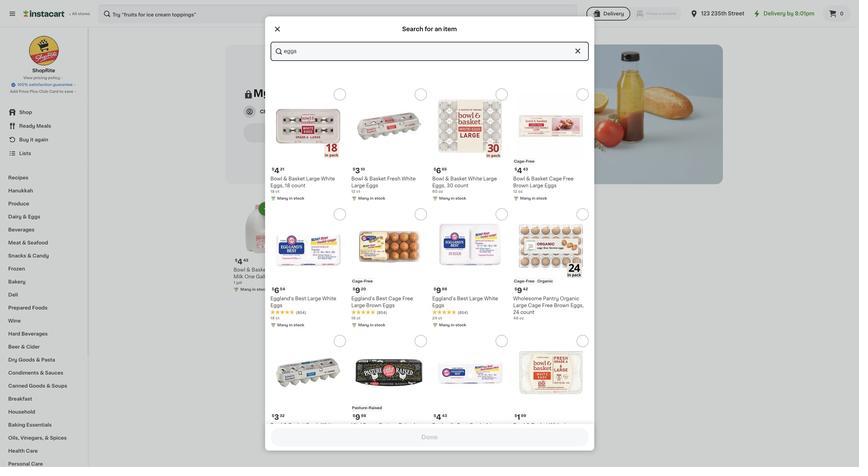Task type: vqa. For each thing, say whether or not it's contained in the screenshot.
HIGHER THAN IN-STORE PRICES link at the left
no



Task type: describe. For each thing, give the bounding box(es) containing it.
123 235th street
[[701, 11, 745, 16]]

household
[[8, 410, 35, 415]]

brown for eggland's
[[366, 304, 382, 308]]

43 for brown
[[523, 168, 528, 172]]

1 vertical spatial 24
[[432, 317, 437, 321]]

eggs, for bowl & basket large white eggs, 18 count 18 ct
[[271, 184, 284, 188]]

delivery for delivery
[[604, 11, 624, 16]]

large inside bowl & basket large white eggs, 18 count 18 ct
[[306, 177, 320, 181]]

cage-free for 4
[[514, 160, 535, 164]]

bowl & basket white large eggs, 6 count
[[513, 424, 578, 435]]

vinegars,
[[20, 436, 44, 441]]

vital farms pasture raised large grade a eggs
[[351, 424, 415, 435]]

none search field inside dialog
[[271, 42, 589, 61]]

christina
[[260, 109, 283, 114]]

gallon
[[256, 275, 271, 280]]

& for bowl & basket whole milk one gallon 1 gal
[[247, 268, 250, 273]]

condiments
[[8, 371, 39, 376]]

6 for bowl & basket white large eggs, 30 count
[[436, 167, 441, 175]]

(854) for $ 9 20
[[377, 312, 387, 315]]

household link
[[4, 406, 83, 419]]

hanukkah
[[8, 189, 33, 193]]

it
[[30, 138, 33, 142]]

shop
[[19, 110, 32, 115]]

one
[[245, 275, 255, 280]]

cage inside wholesome pantry organic large cage free brown eggs, 24 count 48 oz
[[528, 304, 541, 308]]

$ 3 32
[[272, 414, 285, 422]]

dry goods & pasta link
[[4, 354, 83, 367]]

beverages link
[[4, 224, 83, 237]]

bowl & basket fresh white large eggs 12 ct
[[351, 177, 416, 194]]

30
[[447, 184, 453, 188]]

frozen
[[8, 267, 25, 272]]

large inside eggland's best cage free large brown eggs
[[351, 304, 365, 308]]

count for 30
[[455, 184, 469, 188]]

$ 9 42
[[515, 288, 528, 295]]

foods
[[32, 306, 47, 311]]

for
[[425, 26, 433, 32]]

guarantee
[[53, 83, 73, 87]]

deli
[[8, 293, 18, 298]]

white inside bowl & basket white large eggs, 6 count
[[549, 424, 563, 429]]

ct inside bowl & basket large white eggs, 18 count 18 ct
[[276, 190, 280, 194]]

count inside wholesome pantry organic large cage free brown eggs, 24 count 48 oz
[[521, 310, 535, 315]]

milk
[[234, 275, 243, 280]]

99
[[521, 415, 526, 419]]

eggland's best large white eggs for 9
[[432, 297, 498, 308]]

white inside bowl & basket large white eggs, 18 count 18 ct
[[321, 177, 335, 181]]

24 ct
[[432, 317, 442, 321]]

buy it again link
[[4, 133, 83, 147]]

deli link
[[4, 289, 83, 302]]

add
[[10, 90, 18, 94]]

save
[[64, 90, 73, 94]]

basket for bowl & basket whole milk one gallon
[[252, 268, 268, 273]]

count for 6
[[532, 431, 546, 435]]

pantry
[[543, 297, 559, 302]]

eggland's for $ 6 54
[[271, 297, 294, 302]]

delivery button
[[587, 7, 630, 21]]

hard
[[8, 332, 20, 337]]

$ 6 54
[[272, 288, 285, 295]]

60
[[432, 190, 438, 194]]

baking essentials
[[8, 423, 52, 428]]

54
[[280, 288, 285, 292]]

fresh for bowl & basket fresh white jumbo eggs
[[306, 424, 320, 429]]

(854) for $ 6 54
[[296, 312, 306, 315]]

seafood
[[27, 241, 48, 246]]

9 for vital farms pasture raised large grade a eggs
[[355, 414, 360, 422]]

cage inside eggland's best cage free large brown eggs
[[389, 297, 401, 302]]

basket for bowl & basket fresh white large eggs
[[370, 177, 386, 181]]

wine
[[8, 319, 21, 324]]

eggs inside eggland's best grade a large white eggs
[[448, 431, 460, 435]]

$ 9 98 for vital
[[353, 414, 366, 422]]

bowl & basket white large eggs, 30 count 60 oz
[[432, 177, 497, 194]]

beer & cider link
[[4, 341, 83, 354]]

satisfaction
[[29, 83, 52, 87]]

& for bowl & basket cage free brown large eggs 12 oz
[[526, 177, 530, 181]]

& for bowl & basket white large eggs, 30 count 60 oz
[[445, 177, 449, 181]]

eggs, for bowl & basket white large eggs, 6 count
[[513, 431, 527, 435]]

bowl for bowl & basket whole milk one gallon
[[234, 268, 245, 273]]

$ inside $ 3 10
[[353, 168, 355, 172]]

prepared
[[8, 306, 31, 311]]

bowl for bowl & basket large white eggs, 18 count
[[271, 177, 282, 181]]

& for bowl & basket white large eggs, 6 count
[[526, 424, 530, 429]]

bowl inside bowl & basket white large eggs, 6 count
[[513, 424, 525, 429]]

large inside bowl & basket white large eggs, 6 count
[[564, 424, 578, 429]]

100%
[[18, 83, 28, 87]]

bowl for bowl & basket cage free brown large eggs
[[513, 177, 525, 181]]

basket inside bowl & basket fresh white jumbo eggs
[[289, 424, 305, 429]]

oz for 4
[[518, 190, 523, 194]]

eggs inside eggland's best cage free large brown eggs
[[383, 304, 395, 308]]

cage-free organic
[[514, 280, 553, 284]]

9 for wholesome pantry organic large cage free brown eggs, 24 count
[[517, 288, 522, 295]]

brown for bowl
[[513, 184, 529, 188]]

snacks
[[8, 254, 26, 259]]

my list
[[254, 88, 292, 98]]

pasture-raised
[[352, 407, 382, 411]]

$ 4 43 for bowl & basket whole milk one gallon
[[235, 259, 249, 266]]

view pricing policy link
[[23, 75, 64, 81]]

snacks & candy
[[8, 254, 49, 259]]

basket for bowl & basket white large eggs, 30 count
[[451, 177, 467, 181]]

& for bowl & basket fresh white jumbo eggs
[[283, 424, 287, 429]]

by
[[787, 11, 794, 16]]

cage- for 9
[[352, 280, 364, 284]]

essentials
[[26, 423, 52, 428]]

eggs inside "bowl & basket fresh white large eggs 12 ct"
[[366, 184, 378, 188]]

stores
[[78, 12, 90, 16]]

(854) for $ 9 98
[[458, 312, 468, 315]]

32
[[280, 415, 285, 419]]

farms
[[363, 424, 378, 429]]

produce link
[[4, 198, 83, 211]]

12 inside "bowl & basket fresh white large eggs 12 ct"
[[351, 190, 355, 194]]

$ 3 10
[[353, 167, 365, 175]]

large inside eggland's best grade a large white eggs
[[490, 424, 504, 429]]

& for dairy & eggs
[[23, 215, 27, 220]]

dialog containing 4
[[265, 16, 594, 468]]

oils,
[[8, 436, 19, 441]]

lists
[[19, 151, 31, 156]]

bowl inside bowl & basket fresh white jumbo eggs
[[271, 424, 282, 429]]

candy
[[33, 254, 49, 259]]

best for $ 9 20
[[376, 297, 387, 302]]

add price plus club card to save link
[[10, 89, 78, 95]]

health
[[8, 449, 25, 454]]

12 inside bowl & basket cage free brown large eggs 12 oz
[[513, 190, 517, 194]]

oils, vinegars, & spices
[[8, 436, 67, 441]]

plus
[[30, 90, 38, 94]]

eggland's for $ 4 43
[[432, 424, 456, 429]]

4 for bowl & basket large white eggs, 18 count
[[274, 167, 280, 175]]

1 inside product group
[[517, 414, 520, 422]]

98 for vital
[[361, 415, 366, 419]]

large inside "bowl & basket fresh white large eggs 12 ct"
[[351, 184, 365, 188]]

policy
[[48, 76, 60, 80]]

meat & seafood
[[8, 241, 48, 246]]

care for health care
[[26, 449, 38, 454]]

organic for free
[[538, 280, 553, 284]]

grade inside vital farms pasture raised large grade a eggs
[[366, 431, 381, 435]]

hard beverages link
[[4, 328, 83, 341]]

a inside eggland's best grade a large white eggs
[[486, 424, 489, 429]]

soups
[[52, 384, 67, 389]]

$ 1 99
[[515, 414, 526, 422]]

care for personal care
[[31, 462, 43, 467]]

buy
[[19, 138, 29, 142]]

delivery for delivery by 8:01pm
[[764, 11, 786, 16]]

white inside "bowl & basket fresh white large eggs 12 ct"
[[402, 177, 416, 181]]

cider
[[26, 345, 40, 350]]

white inside bowl & basket white large eggs, 30 count 60 oz
[[468, 177, 482, 181]]

whole
[[269, 268, 285, 273]]

eggs, inside wholesome pantry organic large cage free brown eggs, 24 count 48 oz
[[571, 304, 584, 308]]

$ 4 43 for eggland's best grade a large white eggs
[[434, 414, 447, 422]]

search
[[402, 26, 423, 32]]

dairy
[[8, 215, 22, 220]]

9 for eggland's best large white eggs
[[436, 288, 441, 295]]

$ 9 20
[[353, 288, 366, 295]]

3 for bowl & basket fresh white large eggs
[[355, 167, 360, 175]]



Task type: locate. For each thing, give the bounding box(es) containing it.
1 horizontal spatial fresh
[[387, 177, 401, 181]]

1 vertical spatial grade
[[366, 431, 381, 435]]

eggland's best large white eggs up 24 ct
[[432, 297, 498, 308]]

basket for bowl & basket cage free brown large eggs
[[531, 177, 548, 181]]

4 up milk
[[238, 259, 243, 266]]

oz inside wholesome pantry organic large cage free brown eggs, 24 count 48 oz
[[520, 317, 524, 321]]

43 up eggland's best grade a large white eggs at the right bottom of the page
[[442, 415, 447, 419]]

123 235th street button
[[690, 4, 745, 23]]

ct for $ 9 20
[[357, 317, 361, 321]]

shoprite
[[32, 68, 55, 73]]

fresh inside bowl & basket fresh white jumbo eggs
[[306, 424, 320, 429]]

product group
[[271, 89, 346, 203], [351, 89, 427, 203], [432, 89, 508, 203], [513, 89, 589, 203], [231, 201, 288, 300], [271, 209, 346, 330], [351, 209, 427, 330], [432, 209, 508, 330], [513, 209, 589, 322], [271, 336, 346, 450], [351, 336, 427, 456], [432, 336, 508, 457], [513, 336, 589, 450]]

1 vertical spatial fresh
[[306, 424, 320, 429]]

0 horizontal spatial cage-free
[[352, 280, 373, 284]]

$ inside $ 1 99
[[515, 415, 517, 419]]

jumbo
[[271, 431, 287, 435]]

1 horizontal spatial brown
[[513, 184, 529, 188]]

cage- for 4
[[514, 160, 526, 164]]

(854)
[[296, 312, 306, 315], [377, 312, 387, 315], [458, 312, 468, 315]]

0 vertical spatial grade
[[469, 424, 484, 429]]

1 vertical spatial care
[[31, 462, 43, 467]]

eggs, inside bowl & basket white large eggs, 6 count
[[513, 431, 527, 435]]

best for $ 4 43
[[457, 424, 468, 429]]

eggs, for bowl & basket white large eggs, 30 count 60 oz
[[432, 184, 446, 188]]

1 vertical spatial a
[[382, 431, 386, 435]]

9 left '20'
[[355, 288, 360, 295]]

white inside eggland's best grade a large white eggs
[[432, 431, 446, 435]]

count inside bowl & basket white large eggs, 30 count 60 oz
[[455, 184, 469, 188]]

6 for eggland's best large white eggs
[[274, 288, 279, 295]]

1 horizontal spatial delivery
[[764, 11, 786, 16]]

2 vertical spatial 6
[[528, 431, 531, 435]]

98 down pasture-
[[361, 415, 366, 419]]

1 vertical spatial 3
[[274, 414, 279, 422]]

98 up 24 ct
[[442, 288, 447, 292]]

1 horizontal spatial 24
[[513, 310, 519, 315]]

0 vertical spatial 43
[[523, 168, 528, 172]]

cage- up $ 9 20
[[352, 280, 364, 284]]

1 vertical spatial raised
[[399, 424, 415, 429]]

fresh inside "bowl & basket fresh white large eggs 12 ct"
[[387, 177, 401, 181]]

club
[[39, 90, 48, 94]]

eggland's inside eggland's best cage free large brown eggs
[[351, 297, 375, 302]]

& for condiments & sauces
[[40, 371, 44, 376]]

best inside eggland's best grade a large white eggs
[[457, 424, 468, 429]]

organic inside wholesome pantry organic large cage free brown eggs, 24 count 48 oz
[[560, 297, 579, 302]]

$ inside $ 9 42
[[515, 288, 517, 292]]

edit items
[[334, 130, 365, 136]]

9 left 42 on the bottom right of the page
[[517, 288, 522, 295]]

43 up "one"
[[243, 259, 249, 263]]

2 vertical spatial 43
[[442, 415, 447, 419]]

2 horizontal spatial (854)
[[458, 312, 468, 315]]

grade inside eggland's best grade a large white eggs
[[469, 424, 484, 429]]

0 horizontal spatial $ 9 98
[[353, 414, 366, 422]]

count inside bowl & basket large white eggs, 18 count 18 ct
[[292, 184, 306, 188]]

1 vertical spatial 1
[[517, 414, 520, 422]]

18 ct for 6
[[271, 317, 280, 321]]

$ 6 65
[[434, 167, 447, 175]]

cage- up $ 9 42
[[514, 280, 526, 284]]

best for $ 6 54
[[295, 297, 306, 302]]

organic right pantry
[[560, 297, 579, 302]]

beer & cider
[[8, 345, 40, 350]]

1 horizontal spatial cage
[[528, 304, 541, 308]]

search for an item
[[402, 26, 457, 32]]

best for $ 9 98
[[457, 297, 468, 302]]

100% satisfaction guarantee
[[18, 83, 73, 87]]

produce
[[8, 202, 29, 207]]

canned goods & soups
[[8, 384, 67, 389]]

free inside eggland's best cage free large brown eggs
[[403, 297, 413, 302]]

fresh for bowl & basket fresh white large eggs 12 ct
[[387, 177, 401, 181]]

eggland's best large white eggs down 54 at left
[[271, 297, 336, 308]]

dialog
[[265, 16, 594, 468]]

gal
[[236, 281, 242, 285]]

cage-free up '20'
[[352, 280, 373, 284]]

brown inside wholesome pantry organic large cage free brown eggs, 24 count 48 oz
[[554, 304, 570, 308]]

bakery link
[[4, 276, 83, 289]]

$ inside $ 3 32
[[272, 415, 274, 419]]

1 horizontal spatial 43
[[442, 415, 447, 419]]

a inside vital farms pasture raised large grade a eggs
[[382, 431, 386, 435]]

vital
[[351, 424, 362, 429]]

0 horizontal spatial eggland's best large white eggs
[[271, 297, 336, 308]]

0 horizontal spatial 98
[[361, 415, 366, 419]]

0 horizontal spatial brown
[[366, 304, 382, 308]]

$ 9 98 for eggland's
[[434, 288, 447, 295]]

★★★★★
[[271, 310, 295, 315], [271, 310, 295, 315], [351, 310, 376, 315], [351, 310, 376, 315], [432, 310, 456, 315], [432, 310, 456, 315]]

raised inside vital farms pasture raised large grade a eggs
[[399, 424, 415, 429]]

0 horizontal spatial 3
[[274, 414, 279, 422]]

shoprite link
[[29, 36, 59, 74]]

1 vertical spatial 98
[[361, 415, 366, 419]]

goods
[[18, 358, 35, 363], [29, 384, 45, 389]]

0 vertical spatial organic
[[538, 280, 553, 284]]

cage inside bowl & basket cage free brown large eggs 12 oz
[[549, 177, 562, 181]]

to
[[59, 90, 63, 94]]

care down vinegars,
[[26, 449, 38, 454]]

wholesome
[[513, 297, 542, 302]]

canned
[[8, 384, 28, 389]]

1 eggland's best large white eggs from the left
[[271, 297, 336, 308]]

stock
[[294, 197, 304, 201], [375, 197, 385, 201], [456, 197, 466, 201], [536, 197, 547, 201], [257, 288, 268, 292], [294, 324, 304, 328], [375, 324, 385, 328], [456, 324, 466, 328]]

1 vertical spatial beverages
[[21, 332, 48, 337]]

0 horizontal spatial 12
[[351, 190, 355, 194]]

$ 4 43 up milk
[[235, 259, 249, 266]]

an
[[435, 26, 442, 32]]

basket inside bowl & basket white large eggs, 30 count 60 oz
[[451, 177, 467, 181]]

4 for bowl & basket cage free brown large eggs
[[517, 167, 522, 175]]

0 horizontal spatial $ 4 43
[[235, 259, 249, 266]]

list
[[272, 88, 292, 98]]

1 horizontal spatial eggland's best large white eggs
[[432, 297, 498, 308]]

0 horizontal spatial grade
[[366, 431, 381, 435]]

pasture-
[[352, 407, 369, 411]]

& for bowl & basket large white eggs, 18 count 18 ct
[[283, 177, 287, 181]]

personal care
[[8, 462, 43, 467]]

cage-
[[514, 160, 526, 164], [352, 280, 364, 284], [514, 280, 526, 284]]

1 18 ct from the left
[[271, 317, 280, 321]]

goods for canned
[[29, 384, 45, 389]]

1 horizontal spatial $ 4 43
[[434, 414, 447, 422]]

1 horizontal spatial 98
[[442, 288, 447, 292]]

free inside bowl & basket cage free brown large eggs 12 oz
[[563, 177, 574, 181]]

large
[[306, 177, 320, 181], [483, 177, 497, 181], [351, 184, 365, 188], [530, 184, 544, 188], [308, 297, 321, 302], [469, 297, 483, 302], [351, 304, 365, 308], [513, 304, 527, 308], [490, 424, 504, 429], [564, 424, 578, 429], [351, 431, 365, 435]]

basket inside bowl & basket white large eggs, 6 count
[[531, 424, 548, 429]]

3 left the 32
[[274, 414, 279, 422]]

all stores link
[[23, 4, 91, 23]]

dry
[[8, 358, 17, 363]]

baking
[[8, 423, 25, 428]]

& for beer & cider
[[21, 345, 25, 350]]

4 up bowl & basket cage free brown large eggs 12 oz
[[517, 167, 522, 175]]

4 up eggland's best grade a large white eggs at the right bottom of the page
[[436, 414, 441, 422]]

$ inside $ 4 21
[[272, 168, 274, 172]]

& inside bowl & basket large white eggs, 18 count 18 ct
[[283, 177, 287, 181]]

& inside "bowl & basket fresh white large eggs 12 ct"
[[364, 177, 368, 181]]

organic up pantry
[[538, 280, 553, 284]]

Search ShopRite... field
[[271, 42, 589, 61]]

product group containing 1
[[513, 336, 589, 450]]

oils, vinegars, & spices link
[[4, 432, 83, 445]]

goods down beer & cider
[[18, 358, 35, 363]]

1 horizontal spatial 12
[[513, 190, 517, 194]]

pasta
[[41, 358, 55, 363]]

1 horizontal spatial (854)
[[377, 312, 387, 315]]

0 vertical spatial 98
[[442, 288, 447, 292]]

0 vertical spatial a
[[486, 424, 489, 429]]

0 horizontal spatial delivery
[[604, 11, 624, 16]]

$ 9 98 up 24 ct
[[434, 288, 447, 295]]

large inside bowl & basket cage free brown large eggs 12 oz
[[530, 184, 544, 188]]

0 horizontal spatial organic
[[538, 280, 553, 284]]

basket inside bowl & basket large white eggs, 18 count 18 ct
[[289, 177, 305, 181]]

eggs inside bowl & basket cage free brown large eggs 12 oz
[[545, 184, 557, 188]]

0 horizontal spatial 43
[[243, 259, 249, 263]]

1 left 99
[[517, 414, 520, 422]]

dry goods & pasta
[[8, 358, 55, 363]]

shoprite logo image
[[29, 36, 59, 66]]

3 for bowl & basket fresh white jumbo eggs
[[274, 414, 279, 422]]

9 up vital
[[355, 414, 360, 422]]

brown inside bowl & basket cage free brown large eggs 12 oz
[[513, 184, 529, 188]]

raised right pasture
[[399, 424, 415, 429]]

eggs, inside bowl & basket large white eggs, 18 count 18 ct
[[271, 184, 284, 188]]

& inside bowl & basket white large eggs, 30 count 60 oz
[[445, 177, 449, 181]]

1 horizontal spatial 3
[[355, 167, 360, 175]]

& inside bowl & basket fresh white jumbo eggs
[[283, 424, 287, 429]]

18 ct down $ 6 54
[[271, 317, 280, 321]]

free inside wholesome pantry organic large cage free brown eggs, 24 count 48 oz
[[542, 304, 553, 308]]

$ 4 43 up eggland's best grade a large white eggs at the right bottom of the page
[[434, 414, 447, 422]]

0 horizontal spatial cage
[[389, 297, 401, 302]]

brown inside eggland's best cage free large brown eggs
[[366, 304, 382, 308]]

bowl for bowl & basket fresh white large eggs
[[351, 177, 363, 181]]

& for meat & seafood
[[22, 241, 26, 246]]

0
[[840, 11, 844, 16]]

1 vertical spatial 6
[[274, 288, 279, 295]]

0 vertical spatial 1
[[234, 281, 235, 285]]

0 horizontal spatial (854)
[[296, 312, 306, 315]]

beverages down the dairy & eggs
[[8, 228, 35, 233]]

best
[[295, 297, 306, 302], [376, 297, 387, 302], [457, 297, 468, 302], [457, 424, 468, 429]]

18 ct for 9
[[351, 317, 361, 321]]

4 left "21"
[[274, 167, 280, 175]]

2 12 from the left
[[513, 190, 517, 194]]

4 for bowl & basket whole milk one gallon
[[238, 259, 243, 266]]

0 horizontal spatial 1
[[234, 281, 235, 285]]

0 vertical spatial care
[[26, 449, 38, 454]]

1 vertical spatial goods
[[29, 384, 45, 389]]

None search field
[[98, 4, 578, 23]]

dairy & eggs
[[8, 215, 40, 220]]

goods down condiments & sauces
[[29, 384, 45, 389]]

1 horizontal spatial a
[[486, 424, 489, 429]]

2 vertical spatial $ 4 43
[[434, 414, 447, 422]]

6 inside bowl & basket white large eggs, 6 count
[[528, 431, 531, 435]]

service type group
[[587, 7, 682, 21]]

$ inside $ 6 54
[[272, 288, 274, 292]]

large inside vital farms pasture raised large grade a eggs
[[351, 431, 365, 435]]

1 horizontal spatial raised
[[399, 424, 415, 429]]

bowl inside "bowl & basket fresh white large eggs 12 ct"
[[351, 177, 363, 181]]

1 horizontal spatial $ 9 98
[[434, 288, 447, 295]]

2 horizontal spatial brown
[[554, 304, 570, 308]]

0 vertical spatial cage
[[549, 177, 562, 181]]

white inside bowl & basket fresh white jumbo eggs
[[321, 424, 335, 429]]

count inside bowl & basket white large eggs, 6 count
[[532, 431, 546, 435]]

organic
[[538, 280, 553, 284], [560, 297, 579, 302]]

1 (854) from the left
[[296, 312, 306, 315]]

42
[[523, 288, 528, 292]]

98 for eggland's
[[442, 288, 447, 292]]

eggland's for $ 9 98
[[432, 297, 456, 302]]

oz inside bowl & basket white large eggs, 30 count 60 oz
[[439, 190, 443, 194]]

0 vertical spatial raised
[[369, 407, 382, 411]]

9 for eggland's best cage free large brown eggs
[[355, 288, 360, 295]]

cage- up bowl & basket cage free brown large eggs 12 oz
[[514, 160, 526, 164]]

$ inside $ 6 65
[[434, 168, 436, 172]]

cage-free up bowl & basket cage free brown large eggs 12 oz
[[514, 160, 535, 164]]

lists link
[[4, 147, 83, 161]]

123
[[701, 11, 710, 16]]

2 horizontal spatial $ 4 43
[[515, 167, 528, 175]]

0 vertical spatial beverages
[[8, 228, 35, 233]]

0 vertical spatial $ 4 43
[[515, 167, 528, 175]]

baking essentials link
[[4, 419, 83, 432]]

0 vertical spatial $ 9 98
[[434, 288, 447, 295]]

hard beverages
[[8, 332, 48, 337]]

2 18 ct from the left
[[351, 317, 361, 321]]

eggs inside bowl & basket fresh white jumbo eggs
[[289, 431, 301, 435]]

43 for one
[[243, 259, 249, 263]]

$ 4 43 up bowl & basket cage free brown large eggs 12 oz
[[515, 167, 528, 175]]

cage-free
[[514, 160, 535, 164], [352, 280, 373, 284]]

0 horizontal spatial 24
[[432, 317, 437, 321]]

delivery by 8:01pm link
[[753, 10, 815, 18]]

eggs
[[366, 184, 378, 188], [545, 184, 557, 188], [28, 215, 40, 220], [271, 304, 283, 308], [383, 304, 395, 308], [432, 304, 445, 308], [289, 431, 301, 435], [387, 431, 399, 435], [448, 431, 460, 435]]

3 left 10
[[355, 167, 360, 175]]

24 inside wholesome pantry organic large cage free brown eggs, 24 count 48 oz
[[513, 310, 519, 315]]

2 vertical spatial cage
[[528, 304, 541, 308]]

98
[[442, 288, 447, 292], [361, 415, 366, 419]]

$ 9 98
[[434, 288, 447, 295], [353, 414, 366, 422]]

0 vertical spatial 3
[[355, 167, 360, 175]]

& inside bowl & basket whole milk one gallon 1 gal
[[247, 268, 250, 273]]

instacart logo image
[[23, 10, 64, 18]]

breakfast link
[[4, 393, 83, 406]]

sauces
[[45, 371, 63, 376]]

18 ct down $ 9 20
[[351, 317, 361, 321]]

care inside 'link'
[[26, 449, 38, 454]]

recipes link
[[4, 172, 83, 185]]

many in stock
[[277, 197, 304, 201], [358, 197, 385, 201], [439, 197, 466, 201], [520, 197, 547, 201], [241, 288, 268, 292], [277, 324, 304, 328], [358, 324, 385, 328], [439, 324, 466, 328]]

1 horizontal spatial 18 ct
[[351, 317, 361, 321]]

eggland's inside eggland's best grade a large white eggs
[[432, 424, 456, 429]]

bowl inside bowl & basket white large eggs, 30 count 60 oz
[[432, 177, 444, 181]]

$ 4 43 for bowl & basket cage free brown large eggs
[[515, 167, 528, 175]]

delivery inside button
[[604, 11, 624, 16]]

0 horizontal spatial fresh
[[306, 424, 320, 429]]

1 horizontal spatial 1
[[517, 414, 520, 422]]

oz inside bowl & basket cage free brown large eggs 12 oz
[[518, 190, 523, 194]]

goods for dry
[[18, 358, 35, 363]]

1 horizontal spatial 6
[[436, 167, 441, 175]]

oz for 6
[[439, 190, 443, 194]]

1 vertical spatial organic
[[560, 297, 579, 302]]

1 horizontal spatial cage-free
[[514, 160, 535, 164]]

2 horizontal spatial 43
[[523, 168, 528, 172]]

recipes
[[8, 176, 28, 180]]

hanukkah link
[[4, 185, 83, 198]]

basket for bowl & basket large white eggs, 18 count
[[289, 177, 305, 181]]

my
[[254, 88, 270, 98]]

& inside bowl & basket cage free brown large eggs 12 oz
[[526, 177, 530, 181]]

overa
[[284, 109, 299, 114]]

count for 18
[[292, 184, 306, 188]]

bowl inside bowl & basket large white eggs, 18 count 18 ct
[[271, 177, 282, 181]]

& for bowl & basket fresh white large eggs 12 ct
[[364, 177, 368, 181]]

wine link
[[4, 315, 83, 328]]

ct for $ 9 98
[[438, 317, 442, 321]]

0 vertical spatial fresh
[[387, 177, 401, 181]]

1 vertical spatial 43
[[243, 259, 249, 263]]

large inside wholesome pantry organic large cage free brown eggs, 24 count 48 oz
[[513, 304, 527, 308]]

bowl inside bowl & basket whole milk one gallon 1 gal
[[234, 268, 245, 273]]

eggland's for $ 9 20
[[351, 297, 375, 302]]

breakfast
[[8, 397, 32, 402]]

view
[[23, 76, 33, 80]]

bowl for bowl & basket white large eggs, 30 count
[[432, 177, 444, 181]]

care down the health care 'link'
[[31, 462, 43, 467]]

1 12 from the left
[[351, 190, 355, 194]]

1 horizontal spatial organic
[[560, 297, 579, 302]]

basket inside "bowl & basket fresh white large eggs 12 ct"
[[370, 177, 386, 181]]

2 (854) from the left
[[377, 312, 387, 315]]

bowl inside bowl & basket cage free brown large eggs 12 oz
[[513, 177, 525, 181]]

eggs inside vital farms pasture raised large grade a eggs
[[387, 431, 399, 435]]

0 horizontal spatial 6
[[274, 288, 279, 295]]

all stores
[[72, 12, 90, 16]]

$ 4 43
[[515, 167, 528, 175], [235, 259, 249, 266], [434, 414, 447, 422]]

$ 9 98 up vital
[[353, 414, 366, 422]]

235th
[[711, 11, 727, 16]]

eggland's best cage free large brown eggs
[[351, 297, 413, 308]]

2 horizontal spatial cage
[[549, 177, 562, 181]]

meat
[[8, 241, 21, 246]]

best inside eggland's best cage free large brown eggs
[[376, 297, 387, 302]]

0 vertical spatial goods
[[18, 358, 35, 363]]

43 up bowl & basket cage free brown large eggs 12 oz
[[523, 168, 528, 172]]

1 vertical spatial cage-free
[[352, 280, 373, 284]]

basket inside bowl & basket cage free brown large eggs 12 oz
[[531, 177, 548, 181]]

0 horizontal spatial a
[[382, 431, 386, 435]]

pricing
[[34, 76, 47, 80]]

& for snacks & candy
[[27, 254, 31, 259]]

bowl & basket large white eggs, 18 count 18 ct
[[271, 177, 335, 194]]

None search field
[[271, 42, 589, 61]]

eggland's best large white eggs for 6
[[271, 297, 336, 308]]

1 left gal
[[234, 281, 235, 285]]

ct for $ 6 54
[[276, 317, 280, 321]]

2 eggland's best large white eggs from the left
[[432, 297, 498, 308]]

3 (854) from the left
[[458, 312, 468, 315]]

grade
[[469, 424, 484, 429], [366, 431, 381, 435]]

$ inside $ 9 20
[[353, 288, 355, 292]]

wholesome pantry organic large cage free brown eggs, 24 count 48 oz
[[513, 297, 584, 321]]

basket inside bowl & basket whole milk one gallon 1 gal
[[252, 268, 268, 273]]

1 vertical spatial $ 4 43
[[235, 259, 249, 266]]

1 inside bowl & basket whole milk one gallon 1 gal
[[234, 281, 235, 285]]

cage-free for 9
[[352, 280, 373, 284]]

large inside bowl & basket white large eggs, 30 count 60 oz
[[483, 177, 497, 181]]

buy it again
[[19, 138, 48, 142]]

item
[[444, 26, 457, 32]]

1 vertical spatial cage
[[389, 297, 401, 302]]

0 vertical spatial 24
[[513, 310, 519, 315]]

raised up farms
[[369, 407, 382, 411]]

& inside bowl & basket white large eggs, 6 count
[[526, 424, 530, 429]]

4 for eggland's best grade a large white eggs
[[436, 414, 441, 422]]

1 horizontal spatial grade
[[469, 424, 484, 429]]

basket
[[289, 177, 305, 181], [370, 177, 386, 181], [451, 177, 467, 181], [531, 177, 548, 181], [252, 268, 268, 273], [289, 424, 305, 429], [531, 424, 548, 429]]

organic for pantry
[[560, 297, 579, 302]]

18
[[285, 184, 290, 188], [271, 190, 275, 194], [271, 317, 275, 321], [351, 317, 356, 321]]

0 vertical spatial cage-free
[[514, 160, 535, 164]]

65
[[442, 168, 447, 172]]

white
[[321, 177, 335, 181], [402, 177, 416, 181], [468, 177, 482, 181], [322, 297, 336, 302], [484, 297, 498, 302], [321, 424, 335, 429], [549, 424, 563, 429], [432, 431, 446, 435]]

2 horizontal spatial 6
[[528, 431, 531, 435]]

eggs, inside bowl & basket white large eggs, 30 count 60 oz
[[432, 184, 446, 188]]

ct inside "bowl & basket fresh white large eggs 12 ct"
[[356, 190, 360, 194]]

0 horizontal spatial 18 ct
[[271, 317, 280, 321]]

0 vertical spatial 6
[[436, 167, 441, 175]]

1 vertical spatial $ 9 98
[[353, 414, 366, 422]]

9 up 24 ct
[[436, 288, 441, 295]]

a
[[486, 424, 489, 429], [382, 431, 386, 435]]

beverages up "cider"
[[21, 332, 48, 337]]

21
[[280, 168, 284, 172]]

0 horizontal spatial raised
[[369, 407, 382, 411]]

delivery by 8:01pm
[[764, 11, 815, 16]]



